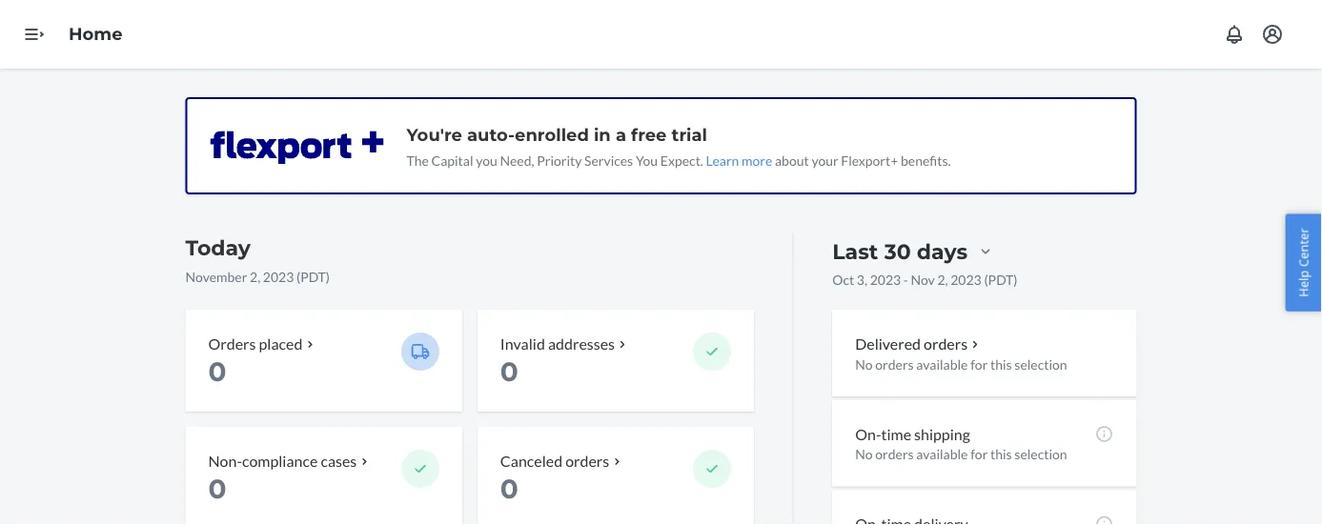 Task type: describe. For each thing, give the bounding box(es) containing it.
cases
[[321, 451, 357, 470]]

open notifications image
[[1223, 23, 1246, 46]]

you
[[636, 152, 658, 168]]

addresses
[[548, 334, 615, 353]]

help
[[1295, 270, 1312, 297]]

canceled
[[500, 451, 563, 470]]

2 for from the top
[[971, 446, 988, 463]]

services
[[585, 152, 633, 168]]

benefits.
[[901, 152, 951, 168]]

orders
[[208, 334, 256, 353]]

last
[[833, 239, 879, 264]]

1 horizontal spatial 2023
[[870, 271, 901, 287]]

nov
[[911, 271, 935, 287]]

0 for invalid
[[500, 355, 519, 388]]

) inside today november 2, 2023 ( pdt )
[[326, 268, 330, 285]]

time
[[881, 425, 912, 443]]

about
[[775, 152, 809, 168]]

1 for from the top
[[971, 356, 988, 372]]

in
[[594, 124, 611, 145]]

learn
[[706, 152, 739, 168]]

-
[[904, 271, 908, 287]]

on-time shipping
[[855, 425, 970, 443]]

flexport+
[[841, 152, 898, 168]]

2 this from the top
[[991, 446, 1012, 463]]

free
[[631, 124, 667, 145]]

1 horizontal spatial (
[[984, 271, 988, 287]]

1 selection from the top
[[1015, 356, 1067, 372]]

2 no orders available for this selection from the top
[[855, 446, 1067, 463]]

0 for orders
[[208, 355, 226, 388]]

last 30 days
[[833, 239, 968, 264]]

the
[[407, 152, 429, 168]]

2 selection from the top
[[1015, 446, 1067, 463]]

invalid addresses
[[500, 334, 615, 353]]

canceled orders
[[500, 451, 610, 470]]

2, inside today november 2, 2023 ( pdt )
[[250, 268, 260, 285]]

on-
[[855, 425, 881, 443]]

non-compliance cases
[[208, 451, 357, 470]]

today november 2, 2023 ( pdt )
[[185, 235, 330, 285]]

today
[[185, 235, 251, 261]]

you
[[476, 152, 497, 168]]

more
[[742, 152, 773, 168]]

invalid
[[500, 334, 545, 353]]

your
[[812, 152, 839, 168]]

orders right canceled
[[566, 451, 610, 470]]

november
[[185, 268, 247, 285]]

home
[[69, 23, 123, 44]]

delivered
[[855, 334, 921, 353]]



Task type: locate. For each thing, give the bounding box(es) containing it.
non-
[[208, 451, 242, 470]]

)
[[326, 268, 330, 285], [1014, 271, 1018, 287]]

0 vertical spatial available
[[917, 356, 968, 372]]

oct
[[833, 271, 854, 287]]

compliance
[[242, 451, 318, 470]]

no orders available for this selection down delivered orders button
[[855, 356, 1067, 372]]

3,
[[857, 271, 868, 287]]

1 horizontal spatial pdt
[[988, 271, 1014, 287]]

trial
[[672, 124, 707, 145]]

no
[[855, 356, 873, 372], [855, 446, 873, 463]]

pdt inside today november 2, 2023 ( pdt )
[[301, 268, 326, 285]]

0 down the invalid
[[500, 355, 519, 388]]

you're auto-enrolled in a free trial the capital you need, priority services you expect. learn more about your flexport+ benefits.
[[407, 124, 951, 168]]

0 horizontal spatial pdt
[[301, 268, 326, 285]]

center
[[1295, 228, 1312, 267]]

2 no from the top
[[855, 446, 873, 463]]

1 vertical spatial no
[[855, 446, 873, 463]]

learn more link
[[706, 152, 773, 168]]

auto-
[[467, 124, 515, 145]]

orders
[[924, 334, 968, 353], [876, 356, 914, 372], [876, 446, 914, 463], [566, 451, 610, 470]]

you're
[[407, 124, 462, 145]]

pdt right nov
[[988, 271, 1014, 287]]

open account menu image
[[1261, 23, 1284, 46]]

a
[[616, 124, 626, 145]]

2023
[[263, 268, 294, 285], [870, 271, 901, 287], [951, 271, 982, 287]]

this
[[991, 356, 1012, 372], [991, 446, 1012, 463]]

( right nov
[[984, 271, 988, 287]]

need,
[[500, 152, 534, 168]]

1 vertical spatial available
[[917, 446, 968, 463]]

0
[[208, 355, 226, 388], [500, 355, 519, 388], [208, 473, 226, 505], [500, 473, 519, 505]]

0 down non-
[[208, 473, 226, 505]]

1 horizontal spatial 2,
[[938, 271, 948, 287]]

( inside today november 2, 2023 ( pdt )
[[297, 268, 301, 285]]

no orders available for this selection down shipping
[[855, 446, 1067, 463]]

delivered orders button
[[855, 333, 983, 355]]

no down delivered
[[855, 356, 873, 372]]

2,
[[250, 268, 260, 285], [938, 271, 948, 287]]

for
[[971, 356, 988, 372], [971, 446, 988, 463]]

0 vertical spatial this
[[991, 356, 1012, 372]]

delivered orders
[[855, 334, 968, 353]]

2023 right november
[[263, 268, 294, 285]]

oct 3, 2023 - nov 2, 2023 ( pdt )
[[833, 271, 1018, 287]]

2, right nov
[[938, 271, 948, 287]]

1 no orders available for this selection from the top
[[855, 356, 1067, 372]]

0 horizontal spatial 2023
[[263, 268, 294, 285]]

1 this from the top
[[991, 356, 1012, 372]]

1 vertical spatial this
[[991, 446, 1012, 463]]

available
[[917, 356, 968, 372], [917, 446, 968, 463]]

0 down orders
[[208, 355, 226, 388]]

1 vertical spatial for
[[971, 446, 988, 463]]

1 available from the top
[[917, 356, 968, 372]]

orders placed
[[208, 334, 303, 353]]

30
[[884, 239, 911, 264]]

1 no from the top
[[855, 356, 873, 372]]

2023 inside today november 2, 2023 ( pdt )
[[263, 268, 294, 285]]

1 vertical spatial no orders available for this selection
[[855, 446, 1067, 463]]

0 for canceled
[[500, 473, 519, 505]]

orders right delivered
[[924, 334, 968, 353]]

0 vertical spatial no orders available for this selection
[[855, 356, 1067, 372]]

( up "placed"
[[297, 268, 301, 285]]

0 horizontal spatial )
[[326, 268, 330, 285]]

capital
[[432, 152, 473, 168]]

shipping
[[914, 425, 970, 443]]

placed
[[259, 334, 303, 353]]

orders down delivered
[[876, 356, 914, 372]]

(
[[297, 268, 301, 285], [984, 271, 988, 287]]

2 horizontal spatial 2023
[[951, 271, 982, 287]]

1 horizontal spatial )
[[1014, 271, 1018, 287]]

2023 down days
[[951, 271, 982, 287]]

expect.
[[661, 152, 703, 168]]

0 horizontal spatial 2,
[[250, 268, 260, 285]]

pdt
[[301, 268, 326, 285], [988, 271, 1014, 287]]

priority
[[537, 152, 582, 168]]

2 available from the top
[[917, 446, 968, 463]]

0 vertical spatial for
[[971, 356, 988, 372]]

enrolled
[[515, 124, 589, 145]]

help center button
[[1286, 214, 1322, 312]]

orders inside button
[[924, 334, 968, 353]]

open navigation image
[[23, 23, 46, 46]]

1 vertical spatial selection
[[1015, 446, 1067, 463]]

2, right november
[[250, 268, 260, 285]]

days
[[917, 239, 968, 264]]

available down delivered orders button
[[917, 356, 968, 372]]

0 horizontal spatial (
[[297, 268, 301, 285]]

0 for non-
[[208, 473, 226, 505]]

selection
[[1015, 356, 1067, 372], [1015, 446, 1067, 463]]

pdt up "placed"
[[301, 268, 326, 285]]

help center
[[1295, 228, 1312, 297]]

orders down time on the right bottom
[[876, 446, 914, 463]]

no down the on-
[[855, 446, 873, 463]]

no orders available for this selection
[[855, 356, 1067, 372], [855, 446, 1067, 463]]

2023 left "-"
[[870, 271, 901, 287]]

home link
[[69, 23, 123, 44]]

0 vertical spatial selection
[[1015, 356, 1067, 372]]

available down shipping
[[917, 446, 968, 463]]

0 vertical spatial no
[[855, 356, 873, 372]]

0 down canceled
[[500, 473, 519, 505]]



Task type: vqa. For each thing, say whether or not it's contained in the screenshot.
the middle Settings
no



